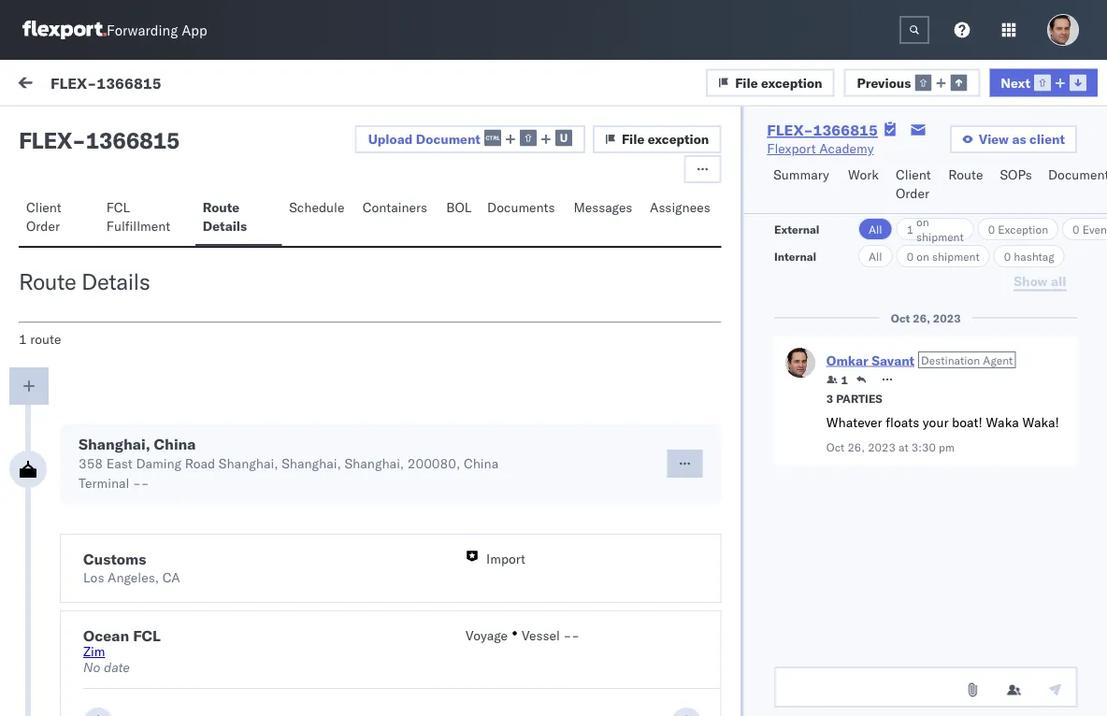 Task type: vqa. For each thing, say whether or not it's contained in the screenshot.
top Prasad
no



Task type: locate. For each thing, give the bounding box(es) containing it.
(0) for external (0)
[[83, 119, 107, 135]]

external down "summary" button
[[774, 222, 820, 236]]

omkar savant up unknown
[[91, 203, 174, 219]]

on inside the 1 on shipment
[[917, 215, 929, 229]]

china right 200080, at the left of the page
[[464, 456, 499, 472]]

note
[[99, 516, 125, 532]]

as down and
[[159, 572, 173, 588]]

oct 26, 2023, 2:46 pm pdt
[[381, 227, 549, 243]]

1 horizontal spatial client order
[[896, 167, 932, 202]]

0 horizontal spatial 2023
[[868, 440, 896, 454]]

all down flex- 2271801
[[869, 249, 882, 263]]

destination
[[921, 353, 980, 367]]

k,
[[324, 459, 337, 476]]

your
[[923, 415, 949, 431], [208, 459, 234, 476], [254, 516, 279, 532], [258, 534, 283, 551], [71, 572, 97, 588]]

my
[[19, 72, 48, 98]]

work right related
[[907, 162, 931, 176]]

2023 up destination
[[933, 311, 961, 325]]

omkar savant up east
[[91, 427, 174, 444]]

3 pdt from the top
[[525, 583, 549, 599]]

0 vertical spatial all button
[[858, 218, 893, 240]]

1 horizontal spatial that
[[180, 459, 204, 476]]

0 horizontal spatial exception
[[648, 131, 710, 147]]

0 vertical spatial route details
[[203, 199, 247, 234]]

documents button
[[480, 191, 567, 246]]

2 vertical spatial exception:
[[59, 581, 126, 598]]

client order
[[896, 167, 932, 202], [26, 199, 62, 234]]

(0)
[[83, 119, 107, 135], [175, 119, 199, 135]]

0 vertical spatial details
[[203, 218, 247, 234]]

1 458574 from the top
[[903, 339, 952, 356]]

containers button
[[355, 191, 439, 246]]

pdt down documents
[[525, 227, 549, 243]]

2 vertical spatial route
[[19, 268, 76, 296]]

we up "devan"
[[56, 459, 75, 476]]

1 2023, from the top
[[430, 227, 466, 243]]

omkar savant up the "angeles,"
[[91, 549, 174, 565]]

1 horizontal spatial internal
[[774, 249, 816, 263]]

internal for internal (0)
[[125, 119, 171, 135]]

waka!
[[1023, 415, 1060, 431]]

as right view
[[1013, 131, 1027, 147]]

(0) down import work button
[[175, 119, 199, 135]]

2 (0) from the left
[[175, 119, 199, 135]]

0 vertical spatial work
[[182, 77, 212, 93]]

customs up the "angeles,"
[[83, 550, 146, 569]]

1 horizontal spatial route details
[[203, 199, 247, 234]]

client for right the client order button
[[896, 167, 932, 183]]

pdt
[[525, 227, 549, 243], [525, 461, 549, 477], [525, 583, 549, 599], [525, 685, 549, 702]]

client down flex
[[26, 199, 62, 216]]

0 horizontal spatial china
[[154, 435, 196, 454]]

your down the than
[[254, 516, 279, 532]]

1 vertical spatial fcl
[[133, 627, 161, 646]]

client order button up the 1 on shipment
[[889, 158, 942, 213]]

related
[[865, 162, 904, 176]]

this
[[156, 516, 178, 532]]

0 vertical spatial 458574
[[903, 339, 952, 356]]

0 horizontal spatial that
[[129, 516, 153, 532]]

1 vertical spatial you
[[240, 553, 261, 569]]

1 horizontal spatial details
[[203, 218, 247, 234]]

0 left 'hashtag'
[[1004, 249, 1011, 263]]

0 left event
[[1073, 222, 1080, 236]]

1 vertical spatial as
[[159, 572, 173, 588]]

0 vertical spatial exception:
[[59, 235, 126, 251]]

0 vertical spatial terminal
[[79, 475, 130, 492]]

client right work button
[[896, 167, 932, 183]]

update
[[195, 553, 236, 569]]

route up exception: unknown customs hold type
[[203, 199, 240, 216]]

pdt down vessel
[[525, 685, 549, 702]]

1 horizontal spatial we
[[169, 534, 188, 551]]

1 vertical spatial all button
[[858, 245, 893, 268]]

2023 left 'at' on the bottom right
[[868, 440, 896, 454]]

200080,
[[408, 456, 461, 472]]

1 horizontal spatial fcl
[[133, 627, 161, 646]]

2 vertical spatial 1
[[841, 373, 848, 387]]

file exception
[[736, 74, 823, 91], [622, 131, 710, 147]]

0 vertical spatial order
[[896, 185, 930, 202]]

0 vertical spatial you
[[156, 459, 177, 476]]

flex-1366815 down 'forwarding app' link
[[51, 73, 162, 92]]

exception up category
[[648, 131, 710, 147]]

work up internal (0)
[[182, 77, 212, 93]]

savant up parties
[[872, 352, 915, 368]]

availability
[[166, 600, 237, 616]]

internal (0)
[[125, 119, 199, 135]]

0 horizontal spatial order
[[26, 218, 60, 234]]

external (0) button
[[22, 110, 118, 147]]

file exception button
[[707, 69, 835, 97], [707, 69, 835, 97], [593, 125, 722, 153], [593, 125, 722, 153]]

2 vertical spatial flex- 458574
[[864, 685, 952, 702]]

daming
[[136, 456, 182, 472]]

flex - 1366815
[[19, 126, 180, 154]]

work up 'external (0)'
[[54, 72, 102, 98]]

2023, down voyage
[[430, 685, 466, 702]]

1 flex- 458574 from the top
[[864, 339, 952, 356]]

1 vertical spatial terminal
[[56, 600, 111, 616]]

import inside import work button
[[139, 77, 178, 93]]

exception:
[[59, 235, 126, 251], [59, 338, 126, 354], [59, 581, 126, 598]]

flex- 458574 for oct 26, 2023, 2:45 pm pdt
[[864, 461, 952, 477]]

2 flex- 458574 from the top
[[864, 461, 952, 477]]

shanghai, up east
[[79, 435, 150, 454]]

pm right 2:45
[[502, 461, 521, 477]]

on for 0
[[917, 249, 929, 263]]

all button for 0
[[858, 245, 893, 268]]

we are notifying you that your shipment, k & k, devan has been delayed. this often occurs when unloading cargo takes longer than expected. please note that this may impact your shipment's final delivery date. we appreciate your understanding and will update you with the status of your shipment as soon
[[56, 459, 352, 588]]

1366815
[[97, 73, 162, 92], [814, 121, 879, 139], [86, 126, 180, 154]]

floats
[[886, 415, 920, 431]]

2 vertical spatial 458574
[[903, 685, 952, 702]]

1 vertical spatial 2:44
[[470, 685, 498, 702]]

file exception up category
[[622, 131, 710, 147]]

1 vertical spatial shipment
[[932, 249, 980, 263]]

exception: for exception:
[[59, 338, 126, 354]]

flex-1366815 link
[[768, 121, 879, 139]]

import
[[139, 77, 178, 93], [487, 551, 526, 568]]

1 vertical spatial document
[[1049, 167, 1108, 183]]

client order right work button
[[896, 167, 932, 202]]

1 horizontal spatial import
[[487, 551, 526, 568]]

0 horizontal spatial customs
[[83, 550, 146, 569]]

2 all button from the top
[[858, 245, 893, 268]]

3 458574 from the top
[[903, 685, 952, 702]]

0 vertical spatial on
[[917, 215, 929, 229]]

26, inside whatever floats your boat! waka waka! oct 26, 2023 at 3:30 pm
[[848, 440, 865, 454]]

1 vertical spatial exception
[[648, 131, 710, 147]]

2 horizontal spatial 1
[[907, 222, 914, 236]]

client order for the leftmost the client order button
[[26, 199, 62, 234]]

omkar savant down unknown
[[91, 306, 174, 322]]

1 horizontal spatial route
[[203, 199, 240, 216]]

external inside button
[[30, 119, 79, 135]]

import up internal (0)
[[139, 77, 178, 93]]

2 458574 from the top
[[903, 461, 952, 477]]

0 horizontal spatial client order
[[26, 199, 62, 234]]

0 horizontal spatial flex-1366815
[[51, 73, 162, 92]]

hashtag
[[1014, 249, 1054, 263]]

on
[[917, 215, 929, 229], [917, 249, 929, 263]]

0 horizontal spatial external
[[30, 119, 79, 135]]

work for related
[[907, 162, 931, 176]]

understanding
[[56, 553, 142, 569]]

2 vertical spatial shipment
[[101, 572, 156, 588]]

2023 inside whatever floats your boat! waka waka! oct 26, 2023 at 3:30 pm
[[868, 440, 896, 454]]

0 vertical spatial that
[[180, 459, 204, 476]]

0 for 0 exception
[[988, 222, 995, 236]]

forwarding app link
[[22, 21, 207, 39]]

unknown
[[129, 235, 188, 251]]

1 all from the top
[[869, 222, 882, 236]]

1 inside the 1 on shipment
[[907, 222, 914, 236]]

1 vertical spatial exception:
[[59, 338, 126, 354]]

0 horizontal spatial work
[[54, 72, 102, 98]]

458574
[[903, 339, 952, 356], [903, 461, 952, 477], [903, 685, 952, 702]]

0 horizontal spatial route
[[19, 268, 76, 296]]

as inside button
[[1013, 131, 1027, 147]]

0 vertical spatial china
[[154, 435, 196, 454]]

work for my
[[54, 72, 102, 98]]

0 left exception
[[988, 222, 995, 236]]

shanghai,
[[79, 435, 150, 454], [219, 456, 278, 472], [282, 456, 341, 472], [345, 456, 404, 472]]

1 vertical spatial route
[[203, 199, 240, 216]]

1 vertical spatial 2023
[[868, 440, 896, 454]]

0 vertical spatial exception
[[762, 74, 823, 91]]

document down the client
[[1049, 167, 1108, 183]]

pm up voyage
[[502, 583, 521, 599]]

client order down flex
[[26, 199, 62, 234]]

0 vertical spatial all
[[869, 222, 882, 236]]

2023, left 2:45
[[430, 461, 466, 477]]

2 horizontal spatial route
[[949, 167, 984, 183]]

oct 26, 2023, 2:44 pm pdt up voyage
[[381, 583, 549, 599]]

1 vertical spatial flex- 458574
[[864, 461, 952, 477]]

0 horizontal spatial as
[[159, 572, 173, 588]]

2:44 down voyage
[[470, 685, 498, 702]]

appreciate
[[191, 534, 254, 551]]

internal down "summary" button
[[774, 249, 816, 263]]

3 flex- 458574 from the top
[[864, 685, 952, 702]]

0
[[988, 222, 995, 236], [1073, 222, 1080, 236], [907, 249, 914, 263], [1004, 249, 1011, 263]]

0 down flex- 2271801
[[907, 249, 914, 263]]

1 vertical spatial order
[[26, 218, 60, 234]]

work down academy
[[849, 167, 880, 183]]

1 pdt from the top
[[525, 227, 549, 243]]

route up 'route'
[[19, 268, 76, 296]]

oct
[[381, 227, 403, 243], [891, 311, 910, 325], [827, 440, 845, 454], [381, 461, 403, 477], [381, 583, 403, 599], [381, 685, 403, 702]]

fcl
[[106, 199, 130, 216], [133, 627, 161, 646]]

exception: inside exception: (air recovery) terminal - cargo availability delay
[[59, 581, 126, 598]]

client for the leftmost the client order button
[[26, 199, 62, 216]]

china up daming on the left of the page
[[154, 435, 196, 454]]

1 pm from the top
[[502, 227, 521, 243]]

whatever
[[827, 415, 883, 431]]

1 horizontal spatial you
[[240, 553, 261, 569]]

oct 26, 2023, 2:44 pm pdt down voyage
[[381, 685, 549, 702]]

1 oct 26, 2023, 2:44 pm pdt from the top
[[381, 583, 549, 599]]

your up pm
[[923, 415, 949, 431]]

app
[[182, 21, 207, 39]]

client order for right the client order button
[[896, 167, 932, 202]]

1 vertical spatial oct 26, 2023, 2:44 pm pdt
[[381, 685, 549, 702]]

1 horizontal spatial 2023
[[933, 311, 961, 325]]

shipment down 2271801
[[932, 249, 980, 263]]

import for import work
[[139, 77, 178, 93]]

on down 2271801
[[917, 249, 929, 263]]

notifying
[[100, 459, 152, 476]]

1 horizontal spatial work
[[907, 162, 931, 176]]

1 up 0 on shipment
[[907, 222, 914, 236]]

3 2023, from the top
[[430, 583, 466, 599]]

2 pm from the top
[[502, 461, 521, 477]]

import for import
[[487, 551, 526, 568]]

0 vertical spatial oct 26, 2023, 2:44 pm pdt
[[381, 583, 549, 599]]

internal inside button
[[125, 119, 171, 135]]

on for 1
[[917, 215, 929, 229]]

fcl up fulfillment
[[106, 199, 130, 216]]

pdt right 2:45
[[525, 461, 549, 477]]

file exception up 'flex-1366815' link
[[736, 74, 823, 91]]

related work item/shipment
[[865, 162, 1011, 176]]

1 horizontal spatial customs
[[191, 235, 246, 251]]

category
[[624, 162, 669, 176]]

client
[[1030, 131, 1066, 147]]

0 vertical spatial we
[[56, 459, 75, 476]]

external for external (0)
[[30, 119, 79, 135]]

1 vertical spatial all
[[869, 249, 882, 263]]

omkar down unknown
[[91, 306, 130, 322]]

customs left the hold at the left of the page
[[191, 235, 246, 251]]

pm
[[502, 227, 521, 243], [502, 461, 521, 477], [502, 583, 521, 599], [502, 685, 521, 702]]

3:30
[[912, 440, 936, 454]]

oct inside whatever floats your boat! waka waka! oct 26, 2023 at 3:30 pm
[[827, 440, 845, 454]]

all down work button
[[869, 222, 882, 236]]

shipment's
[[283, 516, 347, 532]]

established,
[[56, 394, 129, 410]]

flex-1366815
[[51, 73, 162, 92], [768, 121, 879, 139]]

omkar up unknown
[[91, 203, 130, 219]]

route details up 'route'
[[19, 268, 150, 296]]

1 all button from the top
[[858, 218, 893, 240]]

0 vertical spatial flex-1366815
[[51, 73, 162, 92]]

0 horizontal spatial fcl
[[106, 199, 130, 216]]

takes
[[154, 497, 186, 513]]

details
[[203, 218, 247, 234], [81, 268, 150, 296]]

0 horizontal spatial internal
[[125, 119, 171, 135]]

0 vertical spatial flex- 458574
[[864, 339, 952, 356]]

0 vertical spatial file exception
[[736, 74, 823, 91]]

external
[[30, 119, 79, 135], [774, 222, 820, 236]]

order
[[896, 185, 930, 202], [26, 218, 60, 234]]

1 horizontal spatial exception
[[762, 74, 823, 91]]

order down related work item/shipment
[[896, 185, 930, 202]]

exception
[[762, 74, 823, 91], [648, 131, 710, 147]]

0 vertical spatial internal
[[125, 119, 171, 135]]

all button down work button
[[858, 218, 893, 240]]

view as client
[[980, 131, 1066, 147]]

1 horizontal spatial (0)
[[175, 119, 199, 135]]

all
[[869, 222, 882, 236], [869, 249, 882, 263]]

1 (0) from the left
[[83, 119, 107, 135]]

2 all from the top
[[869, 249, 882, 263]]

shipment for 1 on shipment
[[917, 230, 964, 244]]

0 horizontal spatial (0)
[[83, 119, 107, 135]]

flexport. image
[[22, 21, 107, 39]]

1 on from the top
[[917, 215, 929, 229]]

exception: down fulfillment
[[59, 235, 126, 251]]

external (0)
[[30, 119, 107, 135]]

3
[[827, 392, 834, 406]]

pm down voyage
[[502, 685, 521, 702]]

shipment up 0 on shipment
[[917, 230, 964, 244]]

angeles,
[[108, 570, 159, 586]]

0 vertical spatial 2023
[[933, 311, 961, 325]]

omkar savant
[[91, 203, 174, 219], [91, 306, 174, 322], [91, 427, 174, 444], [91, 549, 174, 565], [91, 670, 174, 687]]

you
[[156, 459, 177, 476], [240, 553, 261, 569]]

1 horizontal spatial client
[[896, 167, 932, 183]]

2 exception: from the top
[[59, 338, 126, 354]]

fcl down cargo
[[133, 627, 161, 646]]

0 vertical spatial route
[[949, 167, 984, 183]]

1 vertical spatial 1
[[19, 331, 27, 348]]

as inside we are notifying you that your shipment, k & k, devan has been delayed. this often occurs when unloading cargo takes longer than expected. please note that this may impact your shipment's final delivery date. we appreciate your understanding and will update you with the status of your shipment as soon
[[159, 572, 173, 588]]

1 horizontal spatial 1
[[841, 373, 848, 387]]

1 up "3 parties" button
[[841, 373, 848, 387]]

resize handle column header
[[351, 156, 373, 717], [592, 156, 614, 717], [833, 156, 856, 717], [1074, 156, 1097, 717]]

schedule button
[[282, 191, 355, 246]]

all for 0
[[869, 249, 882, 263]]

(0) right flex
[[83, 119, 107, 135]]

shipment inside the 1 on shipment
[[917, 230, 964, 244]]

that down cargo
[[129, 516, 153, 532]]

internal down import work button
[[125, 119, 171, 135]]

0 vertical spatial external
[[30, 119, 79, 135]]

terminal down 358
[[79, 475, 130, 492]]

1 exception: from the top
[[59, 235, 126, 251]]

1 horizontal spatial work
[[849, 167, 880, 183]]

longer
[[190, 497, 227, 513]]

2 omkar savant from the top
[[91, 306, 174, 322]]

1 vertical spatial import
[[487, 551, 526, 568]]

occurs
[[269, 478, 309, 495]]

that up delayed.
[[180, 459, 204, 476]]

all button for 1
[[858, 218, 893, 240]]

your up this
[[208, 459, 234, 476]]

1 vertical spatial work
[[907, 162, 931, 176]]

route details up exception: unknown customs hold type
[[203, 199, 247, 234]]

file
[[736, 74, 759, 91], [622, 131, 645, 147]]

1 horizontal spatial document
[[1049, 167, 1108, 183]]

view as client button
[[951, 125, 1078, 153]]

internal
[[125, 119, 171, 135], [774, 249, 816, 263]]

ocean
[[83, 627, 129, 646]]

you left 'with' at the bottom left
[[240, 553, 261, 569]]

terminal inside exception: (air recovery) terminal - cargo availability delay
[[56, 600, 111, 616]]

0 horizontal spatial file
[[622, 131, 645, 147]]

3 exception: from the top
[[59, 581, 126, 598]]

cargo
[[118, 497, 151, 513]]

route details
[[203, 199, 247, 234], [19, 268, 150, 296]]

1 route
[[19, 331, 61, 348]]

pdt up vessel
[[525, 583, 549, 599]]

fcl fulfillment
[[106, 199, 170, 234]]

document right upload
[[416, 131, 481, 147]]

exception: for exception: unknown customs hold type
[[59, 235, 126, 251]]

2023, down bol
[[430, 227, 466, 243]]

None text field
[[900, 16, 930, 44], [774, 667, 1078, 708], [900, 16, 930, 44], [774, 667, 1078, 708]]

0 vertical spatial shipment
[[917, 230, 964, 244]]

date
[[104, 660, 130, 676]]

zim
[[83, 644, 105, 660]]

2 on from the top
[[917, 249, 929, 263]]

expected.
[[260, 497, 319, 513]]

all button down flex- 2271801
[[858, 245, 893, 268]]

details up exception: unknown customs hold type
[[203, 218, 247, 234]]

2023, up voyage
[[430, 583, 466, 599]]

0 horizontal spatial client order button
[[19, 191, 99, 246]]

on up 0 on shipment
[[917, 215, 929, 229]]

exception up 'flex-1366815' link
[[762, 74, 823, 91]]

we up will
[[169, 534, 188, 551]]

pm right 2:46
[[502, 227, 521, 243]]

3 resize handle column header from the left
[[833, 156, 856, 717]]

view
[[980, 131, 1010, 147]]

external down my work
[[30, 119, 79, 135]]

0 vertical spatial 1
[[907, 222, 914, 236]]

1 vertical spatial client
[[26, 199, 62, 216]]

1 2:44 from the top
[[470, 583, 498, 599]]

1 horizontal spatial external
[[774, 222, 820, 236]]

exception: up established,
[[59, 338, 126, 354]]

2:44 up voyage
[[470, 583, 498, 599]]

that
[[180, 459, 204, 476], [129, 516, 153, 532]]

summary
[[774, 167, 830, 183]]

1 vertical spatial details
[[81, 268, 150, 296]]

omkar savant down zim
[[91, 670, 174, 687]]

customs inside customs los angeles, ca
[[83, 550, 146, 569]]

import up voyage
[[487, 551, 526, 568]]

0 vertical spatial fcl
[[106, 199, 130, 216]]



Task type: describe. For each thing, give the bounding box(es) containing it.
route inside route details 'button'
[[203, 199, 240, 216]]

k
[[300, 459, 308, 476]]

your up 'with' at the bottom left
[[258, 534, 283, 551]]

previous button
[[845, 69, 981, 97]]

4 pdt from the top
[[525, 685, 549, 702]]

omkar up '1' button
[[827, 352, 869, 368]]

2:45
[[470, 461, 498, 477]]

fcl inside fcl fulfillment
[[106, 199, 130, 216]]

savant up daming on the left of the page
[[134, 427, 174, 444]]

4 omkar savant from the top
[[91, 549, 174, 565]]

1 vertical spatial china
[[464, 456, 499, 472]]

recovery)
[[159, 581, 225, 598]]

at
[[899, 440, 909, 454]]

document button
[[1042, 158, 1108, 213]]

savant right date
[[134, 670, 174, 687]]

messages button
[[567, 191, 643, 246]]

0 exception
[[988, 222, 1049, 236]]

omkar down zim
[[91, 670, 130, 687]]

voyage
[[466, 628, 508, 644]]

fulfillment
[[106, 218, 170, 234]]

flex
[[19, 126, 72, 154]]

0 for 0 hashtag
[[1004, 249, 1011, 263]]

next
[[1002, 74, 1031, 91]]

fcl inside ocean fcl zim no date
[[133, 627, 161, 646]]

this
[[206, 478, 231, 495]]

omkar savant button
[[827, 352, 915, 368]]

cargo
[[125, 600, 163, 616]]

exception
[[998, 222, 1049, 236]]

(0) for internal (0)
[[175, 119, 199, 135]]

vessel
[[522, 628, 560, 644]]

1 vertical spatial route details
[[19, 268, 150, 296]]

2 oct 26, 2023, 2:44 pm pdt from the top
[[381, 685, 549, 702]]

1 button
[[827, 372, 848, 387]]

your inside whatever floats your boat! waka waka! oct 26, 2023 at 3:30 pm
[[923, 415, 949, 431]]

documents
[[488, 199, 555, 216]]

road
[[185, 456, 215, 472]]

work inside button
[[849, 167, 880, 183]]

omkar savant destination agent
[[827, 352, 1013, 368]]

shipment inside we are notifying you that your shipment, k & k, devan has been delayed. this often occurs when unloading cargo takes longer than expected. please note that this may impact your shipment's final delivery date. we appreciate your understanding and will update you with the status of your shipment as soon
[[101, 572, 156, 588]]

1 horizontal spatial client order button
[[889, 158, 942, 213]]

1 omkar savant from the top
[[91, 203, 174, 219]]

0 on shipment
[[907, 249, 980, 263]]

0 event
[[1073, 222, 1108, 236]]

may
[[182, 516, 206, 532]]

2 pdt from the top
[[525, 461, 549, 477]]

savant up unknown
[[134, 203, 174, 219]]

0 horizontal spatial we
[[56, 459, 75, 476]]

work inside button
[[182, 77, 212, 93]]

when
[[313, 478, 344, 495]]

1 horizontal spatial order
[[896, 185, 930, 202]]

upload document button
[[355, 125, 586, 153]]

external for external
[[774, 222, 820, 236]]

delay
[[240, 600, 276, 616]]

details inside 'button'
[[203, 218, 247, 234]]

are
[[78, 459, 97, 476]]

omkar up east
[[91, 427, 130, 444]]

parties
[[836, 392, 883, 406]]

exception: for exception: (air recovery) terminal - cargo availability delay
[[59, 581, 126, 598]]

terminal inside shanghai, china 358 east daming road shanghai, shanghai, shanghai, 200080, china terminal --
[[79, 475, 130, 492]]

messages
[[574, 199, 633, 216]]

0 for 0 on shipment
[[907, 249, 914, 263]]

route details inside 'button'
[[203, 199, 247, 234]]

with
[[264, 553, 289, 569]]

your right "of"
[[71, 572, 97, 588]]

358
[[79, 456, 103, 472]]

shanghai, right k,
[[345, 456, 404, 472]]

flexport
[[768, 140, 817, 157]]

schedule
[[289, 199, 345, 216]]

1 on shipment
[[907, 215, 964, 244]]

and
[[145, 553, 168, 569]]

route details button
[[195, 191, 282, 246]]

shanghai, up when
[[282, 456, 341, 472]]

than
[[230, 497, 257, 513]]

upload document
[[368, 131, 481, 147]]

1 vertical spatial file exception
[[622, 131, 710, 147]]

0 vertical spatial file
[[736, 74, 759, 91]]

document inside 'button'
[[1049, 167, 1108, 183]]

final
[[56, 534, 82, 551]]

3 parties
[[827, 392, 883, 406]]

1 vertical spatial we
[[169, 534, 188, 551]]

savant down unknown
[[134, 306, 174, 322]]

of
[[56, 572, 68, 588]]

1 resize handle column header from the left
[[351, 156, 373, 717]]

delayed.
[[152, 478, 203, 495]]

boat!
[[952, 415, 983, 431]]

458574 for oct 26, 2023, 2:44 pm pdt
[[903, 685, 952, 702]]

flex- 458574 for oct 26, 2023, 2:44 pm pdt
[[864, 685, 952, 702]]

assignees button
[[643, 191, 722, 246]]

please
[[56, 516, 95, 532]]

- inside exception: (air recovery) terminal - cargo availability delay
[[114, 600, 122, 616]]

shanghai, up "often" on the left of page
[[219, 456, 278, 472]]

event
[[1083, 222, 1108, 236]]

2 2:44 from the top
[[470, 685, 498, 702]]

0 horizontal spatial details
[[81, 268, 150, 296]]

4 pm from the top
[[502, 685, 521, 702]]

2271801
[[903, 227, 960, 243]]

2 2023, from the top
[[430, 461, 466, 477]]

forwarding
[[107, 21, 178, 39]]

1 horizontal spatial flex-1366815
[[768, 121, 879, 139]]

1 for on
[[907, 222, 914, 236]]

internal for internal
[[774, 249, 816, 263]]

sops button
[[993, 158, 1042, 213]]

impact
[[210, 516, 250, 532]]

3 parties button
[[827, 390, 883, 406]]

all for 1
[[869, 222, 882, 236]]

flexport academy link
[[768, 139, 874, 158]]

item/shipment
[[934, 162, 1011, 176]]

route inside the 'route' button
[[949, 167, 984, 183]]

has
[[95, 478, 116, 495]]

whatever floats your boat! waka waka! oct 26, 2023 at 3:30 pm
[[827, 415, 1060, 454]]

2:46
[[470, 227, 498, 243]]

0 for 0 event
[[1073, 222, 1080, 236]]

shipment,
[[237, 459, 296, 476]]

1 vertical spatial file
[[622, 131, 645, 147]]

1 inside '1' button
[[841, 373, 848, 387]]

agent
[[983, 353, 1013, 367]]

academy
[[820, 140, 874, 157]]

savant up ca
[[134, 549, 174, 565]]

458574 for oct 26, 2023, 2:45 pm pdt
[[903, 461, 952, 477]]

sops
[[1001, 167, 1033, 183]]

los
[[83, 570, 104, 586]]

ocean fcl zim no date
[[83, 627, 161, 676]]

exception: (air recovery) terminal - cargo availability delay
[[56, 581, 276, 616]]

4 2023, from the top
[[430, 685, 466, 702]]

&
[[312, 459, 320, 476]]

internal (0) button
[[118, 110, 210, 147]]

1 vertical spatial that
[[129, 516, 153, 532]]

forwarding app
[[107, 21, 207, 39]]

4 resize handle column header from the left
[[1074, 156, 1097, 717]]

0 horizontal spatial you
[[156, 459, 177, 476]]

2 resize handle column header from the left
[[592, 156, 614, 717]]

oct 26, 2023
[[891, 311, 961, 325]]

date.
[[135, 534, 166, 551]]

5 omkar savant from the top
[[91, 670, 174, 687]]

3 omkar savant from the top
[[91, 427, 174, 444]]

containers
[[363, 199, 428, 216]]

3 pm from the top
[[502, 583, 521, 599]]

document inside button
[[416, 131, 481, 147]]

waka
[[986, 415, 1019, 431]]

assignees
[[650, 199, 711, 216]]

shipment for 0 on shipment
[[932, 249, 980, 263]]

exception: unknown customs hold type
[[59, 235, 312, 251]]

delivery
[[86, 534, 132, 551]]

zim link
[[83, 644, 105, 660]]

1 horizontal spatial file exception
[[736, 74, 823, 91]]

0 hashtag
[[1004, 249, 1054, 263]]

1 for route
[[19, 331, 27, 348]]

fcl fulfillment button
[[99, 191, 195, 246]]

omkar up los
[[91, 549, 130, 565]]



